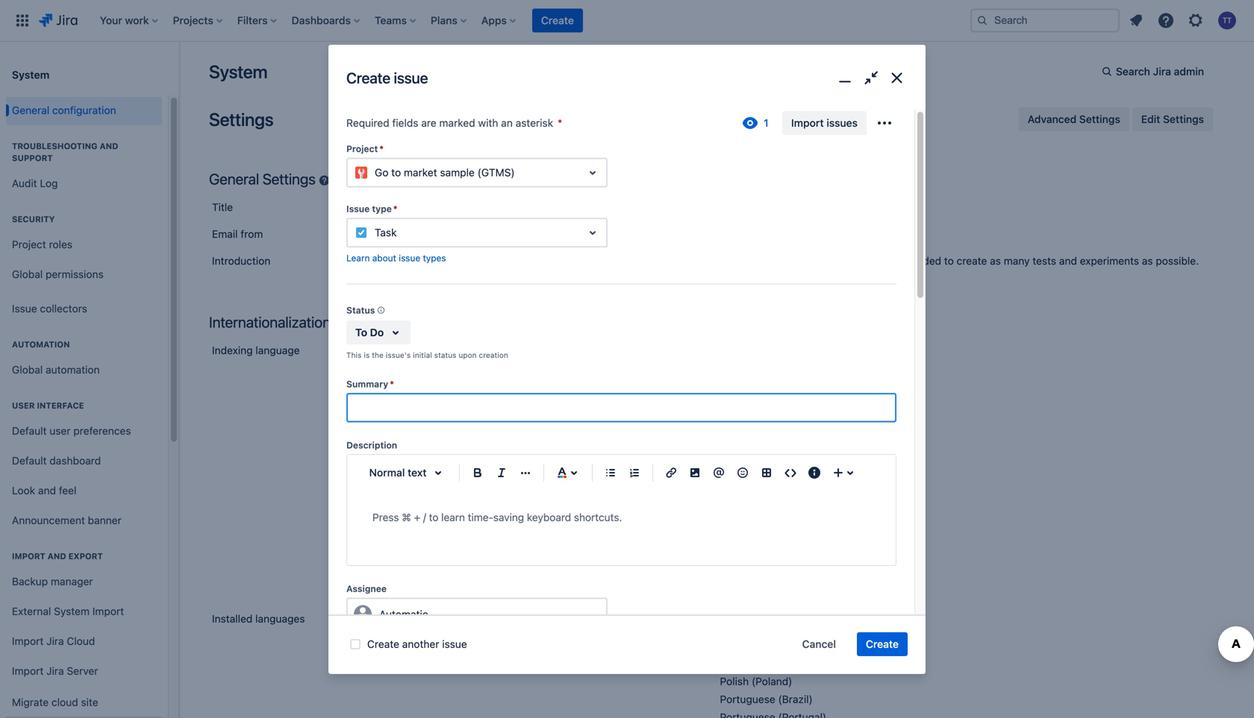 Task type: vqa. For each thing, say whether or not it's contained in the screenshot.
assignee
yes



Task type: describe. For each thing, give the bounding box(es) containing it.
more actions for this issue image
[[876, 114, 894, 132]]

another
[[402, 639, 439, 651]]

1 horizontal spatial an
[[805, 255, 817, 267]]

polish
[[720, 676, 749, 688]]

required fields are marked with an asterisk *
[[346, 117, 562, 129]]

security heading
[[6, 214, 162, 225]]

table image
[[758, 465, 776, 482]]

text
[[408, 467, 427, 479]]

and for look and feel
[[38, 485, 56, 497]]

global for global automation
[[12, 364, 43, 376]]

summary
[[346, 379, 388, 390]]

preferences
[[73, 425, 131, 438]]

project for project roles
[[12, 239, 46, 251]]

emoji image
[[734, 465, 752, 482]]

* right summary
[[390, 379, 394, 390]]

user interface group
[[6, 385, 162, 541]]

go
[[375, 166, 389, 179]]

announcement
[[12, 515, 85, 527]]

issue for about
[[399, 253, 420, 263]]

kingdom)
[[796, 461, 843, 473]]

log
[[40, 177, 58, 190]]

learn
[[346, 253, 370, 263]]

global automation
[[12, 364, 100, 376]]

cloud
[[67, 636, 95, 648]]

look and feel
[[12, 485, 76, 497]]

project *
[[346, 144, 384, 154]]

user interface heading
[[6, 400, 162, 412]]

dashboard
[[49, 455, 101, 467]]

search image
[[976, 15, 988, 27]]

add image, video, or file image
[[686, 465, 704, 482]]

email
[[212, 228, 238, 240]]

go to market sample (gtms)
[[375, 166, 515, 179]]

import issues button
[[782, 111, 867, 135]]

manager
[[51, 576, 93, 588]]

audit
[[12, 177, 37, 190]]

search
[[1116, 65, 1150, 78]]

cloud
[[52, 697, 78, 709]]

global permissions
[[12, 268, 104, 281]]

open image
[[584, 224, 602, 242]]

system for troubleshooting and support heading
[[12, 68, 49, 81]]

title
[[212, 201, 233, 214]]

permissions
[[46, 268, 104, 281]]

states)
[[796, 479, 831, 491]]

numbered list ⌘⇧7 image
[[626, 465, 644, 482]]

portuguese
[[720, 694, 775, 706]]

bold ⌘b image
[[469, 465, 487, 482]]

general configuration link
[[6, 96, 162, 125]]

2 board from the left
[[868, 255, 896, 267]]

code snippet image
[[782, 465, 800, 482]]

general configuration
[[12, 104, 116, 117]]

search jira admin
[[1116, 65, 1204, 78]]

* right type
[[393, 204, 398, 214]]

get online help about global settings image
[[319, 172, 330, 184]]

import and export heading
[[6, 551, 162, 563]]

and right tests
[[1059, 255, 1077, 267]]

look
[[12, 485, 35, 497]]

migrate cloud site link
[[6, 687, 162, 719]]

automation group
[[6, 324, 162, 390]]

project roles
[[12, 239, 72, 251]]

learn about issue types link
[[346, 253, 446, 263]]

create inside primary element
[[541, 14, 574, 27]]

italic ⌘i image
[[493, 465, 511, 482]]

create button inside primary element
[[532, 9, 583, 32]]

backup manager
[[12, 576, 93, 588]]

normal
[[369, 467, 405, 479]]

default user preferences
[[12, 425, 131, 438]]

security group
[[6, 199, 162, 294]]

jira for admin
[[1153, 65, 1171, 78]]

2 as from the left
[[1142, 255, 1153, 267]]

import jira server link
[[6, 657, 162, 687]]

chinese
[[720, 389, 759, 402]]

1 horizontal spatial is
[[794, 255, 802, 267]]

settings for advanced settings
[[1079, 113, 1120, 125]]

initial
[[413, 351, 432, 360]]

discard & close image
[[886, 67, 908, 89]]

jira for board
[[743, 255, 761, 267]]

korea)
[[792, 640, 823, 652]]

chinese (taiwan) czech (czechia)
[[720, 389, 803, 420]]

global permissions link
[[6, 260, 162, 290]]

announcement banner
[[12, 515, 121, 527]]

automation
[[46, 364, 100, 376]]

an inside create issue dialog
[[501, 117, 513, 129]]

issue for issue collectors
[[12, 303, 37, 315]]

marked
[[439, 117, 475, 129]]

interface
[[37, 401, 84, 411]]

issue for another
[[442, 639, 467, 651]]

(taiwan)
[[762, 389, 803, 402]]

(poland)
[[752, 676, 792, 688]]

default user preferences link
[[6, 417, 162, 446]]

announcement banner link
[[6, 506, 162, 536]]

external system import
[[12, 606, 124, 618]]

backup
[[12, 576, 48, 588]]

feel
[[59, 485, 76, 497]]

migrate
[[12, 697, 49, 709]]

to do
[[355, 327, 384, 339]]

fields
[[392, 117, 418, 129]]

server
[[67, 666, 98, 678]]

* right asterisk
[[558, 117, 562, 129]]

import jira cloud link
[[6, 627, 162, 657]]

group containing advanced settings
[[1019, 108, 1213, 131]]

* up go
[[379, 144, 384, 154]]

user
[[12, 401, 35, 411]]

language
[[256, 345, 300, 357]]

default for default user preferences
[[12, 425, 47, 438]]

security
[[12, 215, 55, 224]]

more formatting image
[[517, 465, 535, 482]]

configuration
[[52, 104, 116, 117]]

dutch
[[720, 443, 749, 455]]

info image
[[375, 304, 387, 316]]

to inside create issue dialog
[[391, 166, 401, 179]]

edit
[[1141, 113, 1160, 125]]

installed languages
[[212, 613, 305, 626]]

import for import jira cloud
[[12, 636, 44, 648]]

italian (italy)
[[720, 604, 779, 617]]

default dashboard
[[12, 455, 101, 467]]

system for group containing advanced settings
[[209, 61, 268, 82]]

possible.
[[1156, 255, 1199, 267]]

create
[[957, 255, 987, 267]]

upon
[[459, 351, 477, 360]]

global for global permissions
[[12, 268, 43, 281]]

2 (united from the top
[[758, 479, 793, 491]]



Task type: locate. For each thing, give the bounding box(es) containing it.
edit settings link
[[1132, 108, 1213, 131]]

and inside troubleshooting and support
[[100, 141, 118, 151]]

is left agressive
[[794, 255, 802, 267]]

migrate cloud site
[[12, 697, 98, 709]]

automatic
[[379, 609, 428, 621]]

and for troubleshooting and support
[[100, 141, 118, 151]]

issue left type
[[346, 204, 370, 214]]

system
[[209, 61, 268, 82], [12, 68, 49, 81], [54, 606, 90, 618]]

0 horizontal spatial create button
[[532, 9, 583, 32]]

jira inside import jira cloud "link"
[[46, 636, 64, 648]]

jira inside search jira admin button
[[1153, 65, 1171, 78]]

0 horizontal spatial settings
[[209, 109, 274, 130]]

1 horizontal spatial settings
[[1079, 113, 1120, 125]]

Search field
[[971, 9, 1120, 32]]

1 vertical spatial project
[[12, 239, 46, 251]]

is
[[794, 255, 802, 267], [364, 351, 370, 360]]

look and feel link
[[6, 476, 162, 506]]

an left agressive
[[805, 255, 817, 267]]

0 vertical spatial issue
[[346, 204, 370, 214]]

0 vertical spatial (united
[[758, 461, 793, 473]]

0 horizontal spatial as
[[990, 255, 1001, 267]]

1 (united from the top
[[758, 461, 793, 473]]

settings inside the advanced settings link
[[1079, 113, 1120, 125]]

1 global from the top
[[12, 268, 43, 281]]

and up backup manager in the bottom of the page
[[48, 552, 66, 562]]

type
[[372, 204, 392, 214]]

1 vertical spatial english
[[720, 479, 755, 491]]

automation
[[12, 340, 70, 350]]

english left table image
[[720, 479, 755, 491]]

import and export group
[[6, 536, 162, 719]]

group
[[1019, 108, 1213, 131]]

as left many
[[990, 255, 1001, 267]]

global down automation
[[12, 364, 43, 376]]

issue left collectors
[[12, 303, 37, 315]]

project for project *
[[346, 144, 378, 154]]

0 vertical spatial issue
[[394, 69, 428, 87]]

types
[[423, 253, 446, 263]]

issue left types
[[399, 253, 420, 263]]

with
[[478, 117, 498, 129]]

issue for issue type *
[[346, 204, 370, 214]]

normal text button
[[362, 457, 453, 490]]

0 vertical spatial english
[[720, 461, 755, 473]]

(czechia)
[[753, 407, 799, 420]]

default for default dashboard
[[12, 455, 47, 467]]

1 horizontal spatial to
[[944, 255, 954, 267]]

1 horizontal spatial create button
[[857, 633, 908, 657]]

troubleshooting
[[12, 141, 97, 151]]

learn about issue types
[[346, 253, 446, 263]]

backup manager link
[[6, 567, 162, 597]]

1 horizontal spatial board
[[868, 255, 896, 267]]

0 vertical spatial global
[[12, 268, 43, 281]]

default up look
[[12, 455, 47, 467]]

to left create
[[944, 255, 954, 267]]

(united down (netherlands)
[[758, 461, 793, 473]]

to right go
[[391, 166, 401, 179]]

jira image
[[39, 12, 77, 29], [39, 12, 77, 29]]

issue right another
[[442, 639, 467, 651]]

1 vertical spatial global
[[12, 364, 43, 376]]

default dashboard link
[[6, 446, 162, 476]]

0 vertical spatial create button
[[532, 9, 583, 32]]

1 vertical spatial issue
[[12, 303, 37, 315]]

status
[[346, 305, 375, 316]]

is inside dialog
[[364, 351, 370, 360]]

import up backup at the bottom of page
[[12, 552, 45, 562]]

and for import and export
[[48, 552, 66, 562]]

2 horizontal spatial system
[[209, 61, 268, 82]]

0 horizontal spatial is
[[364, 351, 370, 360]]

settings
[[209, 109, 274, 130], [1079, 113, 1120, 125], [1163, 113, 1204, 125]]

to do button
[[346, 321, 411, 345]]

and inside group
[[48, 552, 66, 562]]

is left the
[[364, 351, 370, 360]]

issue collectors link
[[6, 294, 162, 324]]

1 english from the top
[[720, 461, 755, 473]]

and down "configuration"
[[100, 141, 118, 151]]

edit settings
[[1141, 113, 1204, 125]]

0 vertical spatial project
[[346, 144, 378, 154]]

this for this jira board is an agressive board intended to create as many tests and experiments as possible.
[[720, 255, 740, 267]]

bullet list ⌘⇧8 image
[[602, 465, 620, 482]]

english down 'dutch'
[[720, 461, 755, 473]]

troubleshooting and support group
[[6, 125, 162, 203]]

minimize image
[[834, 67, 856, 89]]

default down the user
[[12, 425, 47, 438]]

cancel button
[[793, 633, 845, 657]]

1 horizontal spatial this
[[720, 255, 740, 267]]

this jira board is an agressive board intended to create as many tests and experiments as possible.
[[720, 255, 1199, 267]]

polish (poland) portuguese (brazil)
[[720, 676, 813, 706]]

2 default from the top
[[12, 455, 47, 467]]

create banner
[[0, 0, 1254, 42]]

0 horizontal spatial this
[[346, 351, 362, 360]]

1 as from the left
[[990, 255, 1001, 267]]

default inside "default dashboard" link
[[12, 455, 47, 467]]

settings for edit settings
[[1163, 113, 1204, 125]]

1 vertical spatial this
[[346, 351, 362, 360]]

project inside create issue dialog
[[346, 144, 378, 154]]

issue's
[[386, 351, 411, 360]]

(south
[[757, 640, 789, 652]]

agressive
[[820, 255, 865, 267]]

global inside security group
[[12, 268, 43, 281]]

0 horizontal spatial board
[[764, 255, 792, 267]]

project inside security group
[[12, 239, 46, 251]]

link image
[[662, 465, 680, 482]]

default inside default user preferences link
[[12, 425, 47, 438]]

1 vertical spatial create button
[[857, 633, 908, 657]]

board left intended
[[868, 255, 896, 267]]

1 vertical spatial is
[[364, 351, 370, 360]]

to
[[355, 327, 367, 339]]

system inside import and export group
[[54, 606, 90, 618]]

1 board from the left
[[764, 255, 792, 267]]

about
[[372, 253, 396, 263]]

required
[[346, 117, 389, 129]]

audit log link
[[6, 169, 162, 199]]

import inside "link"
[[12, 636, 44, 648]]

creation
[[479, 351, 508, 360]]

automation heading
[[6, 339, 162, 351]]

jira inside import jira server link
[[46, 666, 64, 678]]

summary *
[[346, 379, 394, 390]]

jira for server
[[46, 666, 64, 678]]

global inside automation group
[[12, 364, 43, 376]]

import inside heading
[[12, 552, 45, 562]]

as
[[990, 255, 1001, 267], [1142, 255, 1153, 267]]

search jira admin image
[[1101, 66, 1113, 78]]

1 vertical spatial default
[[12, 455, 47, 467]]

import
[[791, 117, 824, 129], [12, 552, 45, 562], [92, 606, 124, 618], [12, 636, 44, 648], [12, 666, 44, 678]]

1 vertical spatial to
[[944, 255, 954, 267]]

0 vertical spatial to
[[391, 166, 401, 179]]

support
[[12, 153, 53, 163]]

import for import jira server
[[12, 666, 44, 678]]

1 vertical spatial issue
[[399, 253, 420, 263]]

jira for cloud
[[46, 636, 64, 648]]

import for import and export
[[12, 552, 45, 562]]

admin
[[1174, 65, 1204, 78]]

user
[[49, 425, 71, 438]]

1 horizontal spatial issue
[[346, 204, 370, 214]]

1 vertical spatial an
[[805, 255, 817, 267]]

site
[[81, 697, 98, 709]]

create another issue
[[367, 639, 467, 651]]

(united right emoji 'image' at bottom right
[[758, 479, 793, 491]]

an
[[501, 117, 513, 129], [805, 255, 817, 267]]

this inside create issue dialog
[[346, 351, 362, 360]]

Description - Main content area, start typing to enter text. text field
[[373, 509, 870, 527]]

2 global from the top
[[12, 364, 43, 376]]

issues
[[827, 117, 858, 129]]

2 horizontal spatial settings
[[1163, 113, 1204, 125]]

as left possible.
[[1142, 255, 1153, 267]]

open image
[[584, 164, 602, 182]]

and left feel
[[38, 485, 56, 497]]

create
[[541, 14, 574, 27], [346, 69, 390, 87], [367, 639, 399, 651], [866, 639, 899, 651]]

mention image
[[710, 465, 728, 482]]

0 horizontal spatial to
[[391, 166, 401, 179]]

settings inside the edit settings link
[[1163, 113, 1204, 125]]

are
[[421, 117, 436, 129]]

italian
[[720, 604, 749, 617]]

import left issues
[[791, 117, 824, 129]]

2 vertical spatial issue
[[442, 639, 467, 651]]

tests
[[1033, 255, 1056, 267]]

(united
[[758, 461, 793, 473], [758, 479, 793, 491]]

issue inside dialog
[[346, 204, 370, 214]]

(gtms)
[[478, 166, 515, 179]]

global down project roles
[[12, 268, 43, 281]]

and inside user interface group
[[38, 485, 56, 497]]

0 vertical spatial an
[[501, 117, 513, 129]]

project down security
[[12, 239, 46, 251]]

import up migrate
[[12, 666, 44, 678]]

import down backup manager link
[[92, 606, 124, 618]]

import inside button
[[791, 117, 824, 129]]

search jira admin button
[[1095, 60, 1213, 84]]

this for this is the issue's initial status upon creation
[[346, 351, 362, 360]]

intended
[[899, 255, 941, 267]]

korean (south korea)
[[720, 640, 823, 652]]

1 vertical spatial (united
[[758, 479, 793, 491]]

an right with
[[501, 117, 513, 129]]

global
[[12, 268, 43, 281], [12, 364, 43, 376]]

0 vertical spatial is
[[794, 255, 802, 267]]

project down required
[[346, 144, 378, 154]]

info panel image
[[806, 465, 823, 482]]

issue collectors
[[12, 303, 87, 315]]

indexing
[[212, 345, 253, 357]]

import jira server
[[12, 666, 98, 678]]

0 horizontal spatial project
[[12, 239, 46, 251]]

import for import issues
[[791, 117, 824, 129]]

board left agressive
[[764, 255, 792, 267]]

(brazil)
[[778, 694, 813, 706]]

primary element
[[9, 0, 959, 41]]

project
[[346, 144, 378, 154], [12, 239, 46, 251]]

status
[[434, 351, 456, 360]]

0 horizontal spatial issue
[[12, 303, 37, 315]]

exit full screen image
[[860, 67, 882, 89]]

None text field
[[348, 395, 895, 422]]

project roles link
[[6, 230, 162, 260]]

0 vertical spatial this
[[720, 255, 740, 267]]

user interface
[[12, 401, 84, 411]]

sample
[[440, 166, 475, 179]]

advanced settings
[[1028, 113, 1120, 125]]

none text field inside create issue dialog
[[348, 395, 895, 422]]

import and export
[[12, 552, 103, 562]]

issue type *
[[346, 204, 398, 214]]

do
[[370, 327, 384, 339]]

the
[[372, 351, 384, 360]]

1 horizontal spatial system
[[54, 606, 90, 618]]

normal text
[[369, 467, 427, 479]]

general
[[12, 104, 49, 117]]

english
[[720, 461, 755, 473], [720, 479, 755, 491]]

introduction
[[212, 255, 270, 267]]

1 horizontal spatial as
[[1142, 255, 1153, 267]]

0 horizontal spatial system
[[12, 68, 49, 81]]

0 vertical spatial default
[[12, 425, 47, 438]]

troubleshooting and support heading
[[6, 140, 162, 164]]

2 english from the top
[[720, 479, 755, 491]]

issue up the fields
[[394, 69, 428, 87]]

global automation link
[[6, 355, 162, 385]]

languages
[[255, 613, 305, 626]]

import issues
[[791, 117, 858, 129]]

1 horizontal spatial project
[[346, 144, 378, 154]]

1 default from the top
[[12, 425, 47, 438]]

asterisk
[[516, 117, 553, 129]]

korean
[[720, 640, 754, 652]]

import down "external"
[[12, 636, 44, 648]]

create issue dialog
[[328, 45, 926, 719]]

0 horizontal spatial an
[[501, 117, 513, 129]]

external
[[12, 606, 51, 618]]



